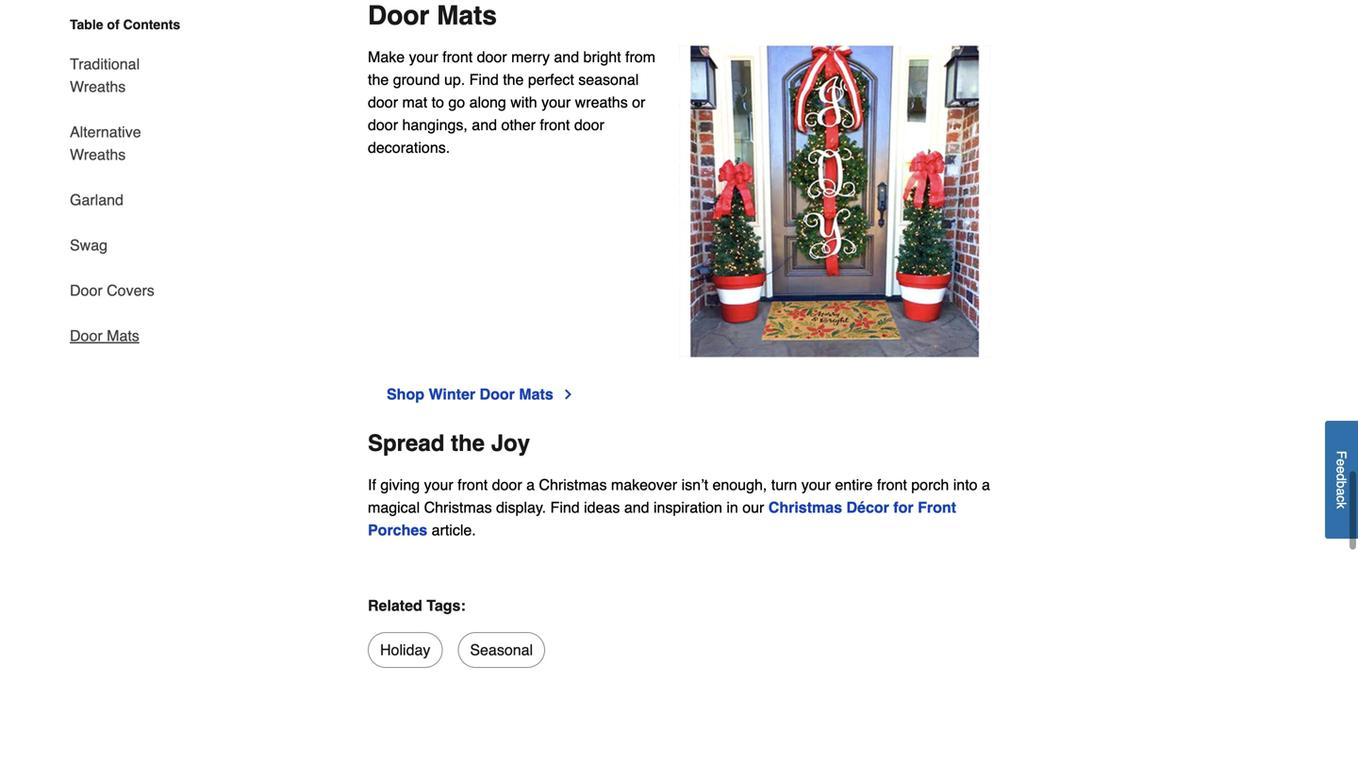 Task type: describe. For each thing, give the bounding box(es) containing it.
door inside shop winter door mats link
[[480, 386, 515, 403]]

shop winter door mats link
[[387, 383, 576, 406]]

traditional wreaths link
[[70, 42, 196, 109]]

swag
[[70, 236, 108, 254]]

your right "giving"
[[424, 476, 454, 494]]

decorations.
[[368, 138, 450, 156]]

covers
[[107, 282, 155, 299]]

into
[[954, 476, 978, 494]]

your up ground
[[409, 48, 438, 65]]

find inside if giving your front door a christmas makeover isn't enough, turn your entire front porch into a magical christmas display. find ideas and inspiration in our
[[551, 499, 580, 516]]

1 horizontal spatial christmas
[[539, 476, 607, 494]]

front right other
[[540, 116, 570, 133]]

a holiday door mat with red flowers and the words merry and bright in front of a decorated door. image
[[679, 46, 991, 357]]

door covers link
[[70, 268, 155, 313]]

alternative wreaths link
[[70, 109, 196, 177]]

in
[[727, 499, 739, 516]]

bright
[[584, 48, 621, 65]]

door left merry
[[477, 48, 507, 65]]

0 horizontal spatial christmas
[[424, 499, 492, 516]]

door inside if giving your front door a christmas makeover isn't enough, turn your entire front porch into a magical christmas display. find ideas and inspiration in our
[[492, 476, 522, 494]]

front down spread the joy
[[458, 476, 488, 494]]

up.
[[444, 71, 465, 88]]

ground
[[393, 71, 440, 88]]

winter
[[429, 386, 476, 403]]

mats inside table of contents "element"
[[107, 327, 139, 344]]

a for b
[[1335, 488, 1350, 495]]

ideas
[[584, 499, 620, 516]]

inspiration
[[654, 499, 723, 516]]

f
[[1335, 451, 1350, 459]]

enough,
[[713, 476, 767, 494]]

and inside if giving your front door a christmas makeover isn't enough, turn your entire front porch into a magical christmas display. find ideas and inspiration in our
[[624, 499, 650, 516]]

your down perfect
[[542, 93, 571, 111]]

related
[[368, 597, 423, 614]]

shop winter door mats
[[387, 386, 554, 403]]

contents
[[123, 17, 180, 32]]

1 horizontal spatial a
[[982, 476, 991, 494]]

door up make
[[368, 0, 430, 30]]

2 e from the top
[[1335, 466, 1350, 473]]

wreaths
[[575, 93, 628, 111]]

for
[[894, 499, 914, 516]]

to
[[432, 93, 444, 111]]

makeover
[[611, 476, 678, 494]]

other
[[501, 116, 536, 133]]

shop
[[387, 386, 425, 403]]

seasonal
[[470, 641, 533, 659]]

swag link
[[70, 223, 108, 268]]

or
[[632, 93, 646, 111]]

article.
[[428, 521, 476, 539]]

make
[[368, 48, 405, 65]]

garland
[[70, 191, 124, 209]]

front
[[918, 499, 957, 516]]

wreaths for alternative wreaths
[[70, 146, 126, 163]]

porch
[[912, 476, 950, 494]]

front up for
[[877, 476, 908, 494]]

chevron right image
[[561, 387, 576, 402]]

f e e d b a c k
[[1335, 451, 1350, 509]]

magical
[[368, 499, 420, 516]]

christmas inside the christmas décor for front porches
[[769, 499, 843, 516]]

our
[[743, 499, 765, 516]]

traditional
[[70, 55, 140, 73]]

garland link
[[70, 177, 124, 223]]



Task type: vqa. For each thing, say whether or not it's contained in the screenshot.
second LOOK from right
no



Task type: locate. For each thing, give the bounding box(es) containing it.
0 vertical spatial find
[[470, 71, 499, 88]]

door up 'door mats' link
[[70, 282, 103, 299]]

door mats inside table of contents "element"
[[70, 327, 139, 344]]

2 vertical spatial and
[[624, 499, 650, 516]]

if
[[368, 476, 376, 494]]

door mats link
[[70, 313, 139, 347]]

christmas décor for front porches
[[368, 499, 957, 539]]

alternative
[[70, 123, 141, 141]]

traditional wreaths
[[70, 55, 140, 95]]

if giving your front door a christmas makeover isn't enough, turn your entire front porch into a magical christmas display. find ideas and inspiration in our
[[368, 476, 991, 516]]

0 vertical spatial door mats
[[368, 0, 497, 30]]

b
[[1335, 481, 1350, 488]]

the up with
[[503, 71, 524, 88]]

merry
[[511, 48, 550, 65]]

door right winter
[[480, 386, 515, 403]]

0 vertical spatial and
[[554, 48, 579, 65]]

f e e d b a c k button
[[1326, 421, 1359, 539]]

table of contents
[[70, 17, 180, 32]]

hangings,
[[402, 116, 468, 133]]

turn
[[772, 476, 798, 494]]

0 horizontal spatial door mats
[[70, 327, 139, 344]]

entire
[[835, 476, 873, 494]]

mats left chevron right icon
[[519, 386, 554, 403]]

a inside the f e e d b a c k 'button'
[[1335, 488, 1350, 495]]

holiday link
[[368, 632, 443, 668]]

go
[[449, 93, 465, 111]]

and up perfect
[[554, 48, 579, 65]]

along
[[470, 93, 506, 111]]

door mats
[[368, 0, 497, 30], [70, 327, 139, 344]]

wreaths inside alternative wreaths
[[70, 146, 126, 163]]

1 vertical spatial find
[[551, 499, 580, 516]]

door inside 'door mats' link
[[70, 327, 103, 344]]

2 horizontal spatial christmas
[[769, 499, 843, 516]]

perfect
[[528, 71, 574, 88]]

wreaths inside traditional wreaths
[[70, 78, 126, 95]]

table of contents element
[[55, 15, 196, 347]]

mats down the covers
[[107, 327, 139, 344]]

spread
[[368, 430, 445, 456]]

1 horizontal spatial mats
[[437, 0, 497, 30]]

wreaths down alternative
[[70, 146, 126, 163]]

display.
[[496, 499, 546, 516]]

e up the d
[[1335, 459, 1350, 466]]

front
[[443, 48, 473, 65], [540, 116, 570, 133], [458, 476, 488, 494], [877, 476, 908, 494]]

spread the joy
[[368, 430, 530, 456]]

2 horizontal spatial a
[[1335, 488, 1350, 495]]

isn't
[[682, 476, 709, 494]]

0 vertical spatial mats
[[437, 0, 497, 30]]

k
[[1335, 502, 1350, 509]]

mat
[[402, 93, 428, 111]]

décor
[[847, 499, 890, 516]]

related tags:
[[368, 597, 466, 614]]

1 horizontal spatial door mats
[[368, 0, 497, 30]]

of
[[107, 17, 119, 32]]

a up display.
[[527, 476, 535, 494]]

wreaths for traditional wreaths
[[70, 78, 126, 95]]

the down make
[[368, 71, 389, 88]]

from
[[626, 48, 656, 65]]

d
[[1335, 473, 1350, 481]]

table
[[70, 17, 103, 32]]

2 horizontal spatial the
[[503, 71, 524, 88]]

door covers
[[70, 282, 155, 299]]

a right into
[[982, 476, 991, 494]]

0 horizontal spatial a
[[527, 476, 535, 494]]

1 horizontal spatial find
[[551, 499, 580, 516]]

the left the joy
[[451, 430, 485, 456]]

door mats down "door covers" link
[[70, 327, 139, 344]]

2 vertical spatial mats
[[519, 386, 554, 403]]

find inside the make your front door merry and bright from the ground up. find the perfect seasonal door mat to go along with your wreaths or door hangings, and other front door decorations.
[[470, 71, 499, 88]]

porches
[[368, 521, 428, 539]]

door down wreaths
[[574, 116, 605, 133]]

door down "door covers" link
[[70, 327, 103, 344]]

a up k
[[1335, 488, 1350, 495]]

1 wreaths from the top
[[70, 78, 126, 95]]

and down along
[[472, 116, 497, 133]]

c
[[1335, 495, 1350, 502]]

2 wreaths from the top
[[70, 146, 126, 163]]

0 vertical spatial wreaths
[[70, 78, 126, 95]]

your
[[409, 48, 438, 65], [542, 93, 571, 111], [424, 476, 454, 494], [802, 476, 831, 494]]

2 horizontal spatial and
[[624, 499, 650, 516]]

christmas up article.
[[424, 499, 492, 516]]

a
[[527, 476, 535, 494], [982, 476, 991, 494], [1335, 488, 1350, 495]]

0 horizontal spatial and
[[472, 116, 497, 133]]

0 horizontal spatial mats
[[107, 327, 139, 344]]

and down makeover
[[624, 499, 650, 516]]

1 vertical spatial door mats
[[70, 327, 139, 344]]

the
[[368, 71, 389, 88], [503, 71, 524, 88], [451, 430, 485, 456]]

1 horizontal spatial and
[[554, 48, 579, 65]]

find up along
[[470, 71, 499, 88]]

1 vertical spatial wreaths
[[70, 146, 126, 163]]

seasonal
[[579, 71, 639, 88]]

door left the 'mat'
[[368, 93, 398, 111]]

christmas
[[539, 476, 607, 494], [424, 499, 492, 516], [769, 499, 843, 516]]

wreaths
[[70, 78, 126, 95], [70, 146, 126, 163]]

christmas décor for front porches link
[[368, 499, 957, 539]]

door
[[477, 48, 507, 65], [368, 93, 398, 111], [368, 116, 398, 133], [574, 116, 605, 133], [492, 476, 522, 494]]

1 e from the top
[[1335, 459, 1350, 466]]

find left ideas
[[551, 499, 580, 516]]

your right turn
[[802, 476, 831, 494]]

front up up.
[[443, 48, 473, 65]]

mats
[[437, 0, 497, 30], [107, 327, 139, 344], [519, 386, 554, 403]]

with
[[511, 93, 538, 111]]

e
[[1335, 459, 1350, 466], [1335, 466, 1350, 473]]

christmas up ideas
[[539, 476, 607, 494]]

1 horizontal spatial the
[[451, 430, 485, 456]]

door
[[368, 0, 430, 30], [70, 282, 103, 299], [70, 327, 103, 344], [480, 386, 515, 403]]

0 horizontal spatial find
[[470, 71, 499, 88]]

door inside "door covers" link
[[70, 282, 103, 299]]

joy
[[491, 430, 530, 456]]

find
[[470, 71, 499, 88], [551, 499, 580, 516]]

seasonal link
[[458, 632, 545, 668]]

0 horizontal spatial the
[[368, 71, 389, 88]]

and
[[554, 48, 579, 65], [472, 116, 497, 133], [624, 499, 650, 516]]

giving
[[381, 476, 420, 494]]

tags:
[[427, 597, 466, 614]]

a for door
[[527, 476, 535, 494]]

door up decorations. in the top of the page
[[368, 116, 398, 133]]

christmas down turn
[[769, 499, 843, 516]]

2 horizontal spatial mats
[[519, 386, 554, 403]]

1 vertical spatial mats
[[107, 327, 139, 344]]

door up display.
[[492, 476, 522, 494]]

holiday
[[380, 641, 431, 659]]

wreaths down the traditional
[[70, 78, 126, 95]]

mats up up.
[[437, 0, 497, 30]]

1 vertical spatial and
[[472, 116, 497, 133]]

e up b
[[1335, 466, 1350, 473]]

make your front door merry and bright from the ground up. find the perfect seasonal door mat to go along with your wreaths or door hangings, and other front door decorations.
[[368, 48, 656, 156]]

door mats up make
[[368, 0, 497, 30]]

alternative wreaths
[[70, 123, 141, 163]]



